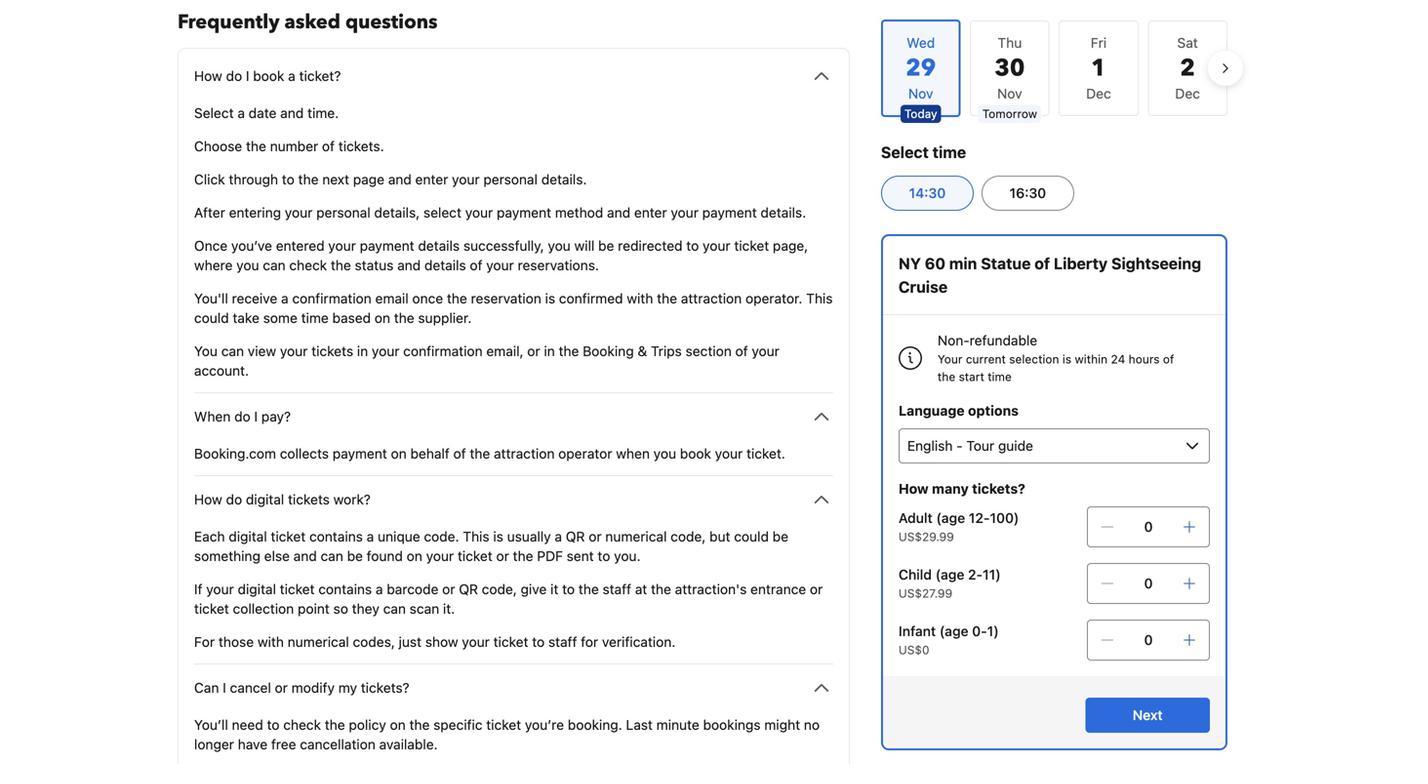Task type: vqa. For each thing, say whether or not it's contained in the screenshot.
United in the UNITED STATES OF AMERICA
no



Task type: describe. For each thing, give the bounding box(es) containing it.
fri
[[1091, 35, 1107, 51]]

choose
[[194, 138, 242, 154]]

the inside the each digital ticket contains a unique code. this is usually a qr or numerical code, but could be something else and can be found on your ticket or the pdf sent to you.
[[513, 548, 534, 564]]

they
[[352, 601, 380, 617]]

language options
[[899, 403, 1019, 419]]

those
[[219, 634, 254, 650]]

your right redirected
[[703, 238, 731, 254]]

or up sent
[[589, 529, 602, 545]]

select a date and time.
[[194, 105, 339, 121]]

a inside dropdown button
[[288, 68, 296, 84]]

with inside how do digital tickets work? element
[[258, 634, 284, 650]]

something
[[194, 548, 261, 564]]

1 vertical spatial numerical
[[288, 634, 349, 650]]

else
[[264, 548, 290, 564]]

of inside you can view your tickets in your confirmation email, or in the booking & trips section of your account.
[[736, 343, 748, 359]]

check inside once you've entered your payment details successfully, you will be redirected to your ticket page, where you can check the status and details of your reservations.
[[289, 257, 327, 273]]

i for pay?
[[254, 409, 258, 425]]

booking
[[583, 343, 634, 359]]

the up supplier.
[[447, 290, 467, 307]]

adult (age 12-100) us$29.99
[[899, 510, 1020, 544]]

and right the page
[[388, 171, 412, 187]]

but
[[710, 529, 731, 545]]

on inside you'll receive a confirmation email once the reservation is confirmed with the attraction operator. this could take some time based on the supplier.
[[375, 310, 390, 326]]

ticket down if your digital ticket contains a barcode or qr code, give it to the staff at the attraction's entrance or ticket collection point so they can scan it.
[[494, 634, 529, 650]]

the right 'at'
[[651, 581, 672, 597]]

hours
[[1129, 352, 1160, 366]]

thu 30 nov tomorrow
[[983, 35, 1038, 121]]

tomorrow
[[983, 107, 1038, 121]]

date
[[249, 105, 277, 121]]

your down operator.
[[752, 343, 780, 359]]

0 horizontal spatial attraction
[[494, 446, 555, 462]]

time inside non-refundable your current selection is within 24 hours of the start time
[[988, 370, 1012, 384]]

you'll receive a confirmation email once the reservation is confirmed with the attraction operator. this could take some time based on the supplier.
[[194, 290, 833, 326]]

of inside once you've entered your payment details successfully, you will be redirected to your ticket page, where you can check the status and details of your reservations.
[[470, 257, 483, 273]]

sent
[[567, 548, 594, 564]]

1 horizontal spatial you
[[548, 238, 571, 254]]

nov
[[998, 85, 1023, 102]]

1 vertical spatial enter
[[634, 205, 667, 221]]

you'll need to check the policy on the specific ticket you're booking. last minute bookings might no longer have free cancellation available.
[[194, 717, 820, 753]]

method
[[555, 205, 604, 221]]

2 in from the left
[[544, 343, 555, 359]]

digital for your
[[238, 581, 276, 597]]

unique
[[378, 529, 420, 545]]

your up select
[[452, 171, 480, 187]]

staff inside if your digital ticket contains a barcode or qr code, give it to the staff at the attraction's entrance or ticket collection point so they can scan it.
[[603, 581, 632, 597]]

(age for adult
[[937, 510, 966, 526]]

how do digital tickets work? button
[[194, 488, 834, 512]]

language
[[899, 403, 965, 419]]

your right view
[[280, 343, 308, 359]]

0 horizontal spatial enter
[[415, 171, 448, 187]]

reservation
[[471, 290, 542, 307]]

1 vertical spatial staff
[[549, 634, 577, 650]]

how for how do i book a ticket?
[[194, 68, 222, 84]]

usually
[[507, 529, 551, 545]]

payment up "successfully,"
[[497, 205, 552, 221]]

the down sent
[[579, 581, 599, 597]]

ticket up point
[[280, 581, 315, 597]]

of inside non-refundable your current selection is within 24 hours of the start time
[[1164, 352, 1175, 366]]

adult
[[899, 510, 933, 526]]

12-
[[969, 510, 990, 526]]

choose the number of tickets.
[[194, 138, 384, 154]]

codes,
[[353, 634, 395, 650]]

each digital ticket contains a unique code. this is usually a qr or numerical code, but could be something else and can be found on your ticket or the pdf sent to you.
[[194, 529, 789, 564]]

your down "successfully,"
[[486, 257, 514, 273]]

longer
[[194, 737, 234, 753]]

statue
[[981, 254, 1031, 273]]

1)
[[988, 623, 999, 639]]

tickets inside you can view your tickets in your confirmation email, or in the booking & trips section of your account.
[[312, 343, 353, 359]]

0 horizontal spatial be
[[347, 548, 363, 564]]

book inside dropdown button
[[253, 68, 285, 84]]

a up found
[[367, 529, 374, 545]]

0 for child (age 2-11)
[[1145, 575, 1153, 592]]

confirmed
[[559, 290, 623, 307]]

the right behalf
[[470, 446, 490, 462]]

(age for infant
[[940, 623, 969, 639]]

time.
[[308, 105, 339, 121]]

next
[[1133, 707, 1163, 723]]

2
[[1181, 52, 1196, 84]]

tickets inside dropdown button
[[288, 492, 330, 508]]

or up it.
[[442, 581, 455, 597]]

scan
[[410, 601, 439, 617]]

operator.
[[746, 290, 803, 307]]

ticket down code.
[[458, 548, 493, 564]]

on inside you'll need to check the policy on the specific ticket you're booking. last minute bookings might no longer have free cancellation available.
[[390, 717, 406, 733]]

to left "for"
[[532, 634, 545, 650]]

supplier.
[[418, 310, 472, 326]]

entered
[[276, 238, 325, 254]]

selection
[[1010, 352, 1060, 366]]

might
[[765, 717, 801, 733]]

&
[[638, 343, 647, 359]]

email,
[[487, 343, 524, 359]]

contains inside if your digital ticket contains a barcode or qr code, give it to the staff at the attraction's entrance or ticket collection point so they can scan it.
[[319, 581, 372, 597]]

1 vertical spatial be
[[773, 529, 789, 545]]

you've
[[231, 238, 272, 254]]

this inside the each digital ticket contains a unique code. this is usually a qr or numerical code, but could be something else and can be found on your ticket or the pdf sent to you.
[[463, 529, 490, 545]]

could inside the each digital ticket contains a unique code. this is usually a qr or numerical code, but could be something else and can be found on your ticket or the pdf sent to you.
[[734, 529, 769, 545]]

specific
[[434, 717, 483, 733]]

to inside you'll need to check the policy on the specific ticket you're booking. last minute bookings might no longer have free cancellation available.
[[267, 717, 280, 733]]

how do digital tickets work? element
[[194, 512, 834, 652]]

need
[[232, 717, 263, 733]]

your right select
[[465, 205, 493, 221]]

minute
[[657, 717, 700, 733]]

tickets.
[[339, 138, 384, 154]]

after
[[194, 205, 225, 221]]

or down usually
[[496, 548, 509, 564]]

once
[[412, 290, 443, 307]]

many
[[932, 481, 969, 497]]

child
[[899, 567, 932, 583]]

2 horizontal spatial you
[[654, 446, 677, 462]]

confirmation inside you can view your tickets in your confirmation email, or in the booking & trips section of your account.
[[403, 343, 483, 359]]

once
[[194, 238, 228, 254]]

how for how do digital tickets work?
[[194, 492, 222, 508]]

point
[[298, 601, 330, 617]]

0 vertical spatial details
[[418, 238, 460, 254]]

so
[[333, 601, 348, 617]]

could inside you'll receive a confirmation email once the reservation is confirmed with the attraction operator. this could take some time based on the supplier.
[[194, 310, 229, 326]]

your up entered at the left top of the page
[[285, 205, 313, 221]]

each
[[194, 529, 225, 545]]

on inside the each digital ticket contains a unique code. this is usually a qr or numerical code, but could be something else and can be found on your ticket or the pdf sent to you.
[[407, 548, 423, 564]]

60
[[925, 254, 946, 273]]

code, inside the each digital ticket contains a unique code. this is usually a qr or numerical code, but could be something else and can be found on your ticket or the pdf sent to you.
[[671, 529, 706, 545]]

trips
[[651, 343, 682, 359]]

of left tickets.
[[322, 138, 335, 154]]

i for book
[[246, 68, 249, 84]]

region containing 30
[[866, 12, 1244, 125]]

booking.com collects payment on behalf of the attraction operator when you book your ticket.
[[194, 446, 786, 462]]

min
[[950, 254, 978, 273]]

to inside once you've entered your payment details successfully, you will be redirected to your ticket page, where you can check the status and details of your reservations.
[[687, 238, 699, 254]]

once you've entered your payment details successfully, you will be redirected to your ticket page, where you can check the status and details of your reservations.
[[194, 238, 809, 273]]

within
[[1075, 352, 1108, 366]]

qr inside the each digital ticket contains a unique code. this is usually a qr or numerical code, but could be something else and can be found on your ticket or the pdf sent to you.
[[566, 529, 585, 545]]

payment inside once you've entered your payment details successfully, you will be redirected to your ticket page, where you can check the status and details of your reservations.
[[360, 238, 415, 254]]

barcode
[[387, 581, 439, 597]]

and inside once you've entered your payment details successfully, you will be redirected to your ticket page, where you can check the status and details of your reservations.
[[397, 257, 421, 273]]

options
[[968, 403, 1019, 419]]

some
[[263, 310, 298, 326]]

the up through on the left top of page
[[246, 138, 266, 154]]

through
[[229, 171, 278, 187]]

ticket inside once you've entered your payment details successfully, you will be redirected to your ticket page, where you can check the status and details of your reservations.
[[734, 238, 769, 254]]

policy
[[349, 717, 386, 733]]

cancellation
[[300, 737, 376, 753]]

start
[[959, 370, 985, 384]]

digital inside the each digital ticket contains a unique code. this is usually a qr or numerical code, but could be something else and can be found on your ticket or the pdf sent to you.
[[229, 529, 267, 545]]

pay?
[[262, 409, 291, 425]]

a inside you'll receive a confirmation email once the reservation is confirmed with the attraction operator. this could take some time based on the supplier.
[[281, 290, 289, 307]]

collection
[[233, 601, 294, 617]]

to inside if your digital ticket contains a barcode or qr code, give it to the staff at the attraction's entrance or ticket collection point so they can scan it.
[[562, 581, 575, 597]]

at
[[635, 581, 648, 597]]

your inside the each digital ticket contains a unique code. this is usually a qr or numerical code, but could be something else and can be found on your ticket or the pdf sent to you.
[[426, 548, 454, 564]]

how many tickets?
[[899, 481, 1026, 497]]

can i cancel or modify my tickets? button
[[194, 677, 834, 700]]

if your digital ticket contains a barcode or qr code, give it to the staff at the attraction's entrance or ticket collection point so they can scan it.
[[194, 581, 823, 617]]

your up redirected
[[671, 205, 699, 221]]

qr inside if your digital ticket contains a barcode or qr code, give it to the staff at the attraction's entrance or ticket collection point so they can scan it.
[[459, 581, 478, 597]]



Task type: locate. For each thing, give the bounding box(es) containing it.
(age
[[937, 510, 966, 526], [936, 567, 965, 583], [940, 623, 969, 639]]

tickets left work?
[[288, 492, 330, 508]]

1 vertical spatial qr
[[459, 581, 478, 597]]

to up 'free'
[[267, 717, 280, 733]]

the left booking
[[559, 343, 579, 359]]

the down your
[[938, 370, 956, 384]]

confirmation inside you'll receive a confirmation email once the reservation is confirmed with the attraction operator. this could take some time based on the supplier.
[[292, 290, 372, 307]]

and
[[280, 105, 304, 121], [388, 171, 412, 187], [607, 205, 631, 221], [397, 257, 421, 273], [294, 548, 317, 564]]

and right date
[[280, 105, 304, 121]]

0 vertical spatial be
[[599, 238, 614, 254]]

payment
[[497, 205, 552, 221], [703, 205, 757, 221], [360, 238, 415, 254], [333, 446, 387, 462]]

and right method
[[607, 205, 631, 221]]

1 horizontal spatial enter
[[634, 205, 667, 221]]

behalf
[[411, 446, 450, 462]]

2 0 from the top
[[1145, 575, 1153, 592]]

2 vertical spatial do
[[226, 492, 242, 508]]

be left found
[[347, 548, 363, 564]]

numerical
[[606, 529, 667, 545], [288, 634, 349, 650]]

14:30
[[909, 185, 946, 201]]

or
[[527, 343, 540, 359], [589, 529, 602, 545], [496, 548, 509, 564], [442, 581, 455, 597], [810, 581, 823, 597], [275, 680, 288, 696]]

ticket down if
[[194, 601, 229, 617]]

1 horizontal spatial book
[[680, 446, 712, 462]]

1 vertical spatial you
[[236, 257, 259, 273]]

0 horizontal spatial with
[[258, 634, 284, 650]]

1 horizontal spatial personal
[[484, 171, 538, 187]]

or right email,
[[527, 343, 540, 359]]

numerical down point
[[288, 634, 349, 650]]

ny
[[899, 254, 921, 273]]

i inside when do i pay? dropdown button
[[254, 409, 258, 425]]

0 horizontal spatial numerical
[[288, 634, 349, 650]]

your right if
[[206, 581, 234, 597]]

1 vertical spatial i
[[254, 409, 258, 425]]

how do digital tickets work?
[[194, 492, 371, 508]]

can inside you can view your tickets in your confirmation email, or in the booking & trips section of your account.
[[221, 343, 244, 359]]

1 horizontal spatial select
[[881, 143, 929, 162]]

0 vertical spatial attraction
[[681, 290, 742, 307]]

the down usually
[[513, 548, 534, 564]]

0 vertical spatial numerical
[[606, 529, 667, 545]]

tickets down based
[[312, 343, 353, 359]]

personal down next
[[316, 205, 371, 221]]

your right the show
[[462, 634, 490, 650]]

is left the within
[[1063, 352, 1072, 366]]

0 vertical spatial time
[[933, 143, 967, 162]]

1 vertical spatial (age
[[936, 567, 965, 583]]

sightseeing
[[1112, 254, 1202, 273]]

on
[[375, 310, 390, 326], [391, 446, 407, 462], [407, 548, 423, 564], [390, 717, 406, 733]]

details down select
[[418, 238, 460, 254]]

and right else
[[294, 548, 317, 564]]

a up they
[[376, 581, 383, 597]]

page,
[[773, 238, 809, 254]]

ny 60 min statue of liberty sightseeing cruise
[[899, 254, 1202, 296]]

can left found
[[321, 548, 343, 564]]

i right can
[[223, 680, 226, 696]]

to right it
[[562, 581, 575, 597]]

tickets? inside dropdown button
[[361, 680, 410, 696]]

the inside you can view your tickets in your confirmation email, or in the booking & trips section of your account.
[[559, 343, 579, 359]]

0 horizontal spatial code,
[[482, 581, 517, 597]]

the inside once you've entered your payment details successfully, you will be redirected to your ticket page, where you can check the status and details of your reservations.
[[331, 257, 351, 273]]

how inside dropdown button
[[194, 492, 222, 508]]

dec for 2
[[1176, 85, 1201, 102]]

1 vertical spatial personal
[[316, 205, 371, 221]]

select up the 14:30
[[881, 143, 929, 162]]

status
[[355, 257, 394, 273]]

0 horizontal spatial could
[[194, 310, 229, 326]]

1 horizontal spatial confirmation
[[403, 343, 483, 359]]

(age inside adult (age 12-100) us$29.99
[[937, 510, 966, 526]]

time up the 14:30
[[933, 143, 967, 162]]

the left next
[[298, 171, 319, 187]]

click through to the next page and enter your personal details.
[[194, 171, 587, 187]]

0 vertical spatial tickets
[[312, 343, 353, 359]]

dec for 1
[[1087, 85, 1112, 102]]

infant
[[899, 623, 936, 639]]

1 vertical spatial check
[[283, 717, 321, 733]]

how for how many tickets?
[[899, 481, 929, 497]]

or right cancel
[[275, 680, 288, 696]]

1 vertical spatial tickets?
[[361, 680, 410, 696]]

2 vertical spatial (age
[[940, 623, 969, 639]]

do for book
[[226, 68, 242, 84]]

1 in from the left
[[357, 343, 368, 359]]

select for select a date and time.
[[194, 105, 234, 121]]

you.
[[614, 548, 641, 564]]

0 horizontal spatial book
[[253, 68, 285, 84]]

number
[[270, 138, 318, 154]]

for those with numerical codes, just show your ticket to staff for verification.
[[194, 634, 676, 650]]

check inside you'll need to check the policy on the specific ticket you're booking. last minute bookings might no longer have free cancellation available.
[[283, 717, 321, 733]]

is inside you'll receive a confirmation email once the reservation is confirmed with the attraction operator. this could take some time based on the supplier.
[[545, 290, 556, 307]]

personal up after entering your personal details, select your payment method and enter your payment details.
[[484, 171, 538, 187]]

1 vertical spatial could
[[734, 529, 769, 545]]

2 horizontal spatial i
[[254, 409, 258, 425]]

is inside non-refundable your current selection is within 24 hours of the start time
[[1063, 352, 1072, 366]]

ticket?
[[299, 68, 341, 84]]

email
[[375, 290, 409, 307]]

0 horizontal spatial confirmation
[[292, 290, 372, 307]]

0 vertical spatial this
[[807, 290, 833, 307]]

a up pdf
[[555, 529, 562, 545]]

0 horizontal spatial personal
[[316, 205, 371, 221]]

be up entrance at the bottom right
[[773, 529, 789, 545]]

0 vertical spatial (age
[[937, 510, 966, 526]]

details up once
[[425, 257, 466, 273]]

1 vertical spatial details.
[[761, 205, 807, 221]]

the up cancellation
[[325, 717, 345, 733]]

your up status
[[328, 238, 356, 254]]

could right but
[[734, 529, 769, 545]]

0 vertical spatial code,
[[671, 529, 706, 545]]

0 vertical spatial staff
[[603, 581, 632, 597]]

select for select time
[[881, 143, 929, 162]]

digital up something
[[229, 529, 267, 545]]

0 horizontal spatial details.
[[542, 171, 587, 187]]

found
[[367, 548, 403, 564]]

account.
[[194, 363, 249, 379]]

to left the "you."
[[598, 548, 611, 564]]

details. up method
[[542, 171, 587, 187]]

attraction down when do i pay? dropdown button
[[494, 446, 555, 462]]

next
[[322, 171, 349, 187]]

1 vertical spatial select
[[881, 143, 929, 162]]

can
[[263, 257, 286, 273], [221, 343, 244, 359], [321, 548, 343, 564], [383, 601, 406, 617]]

(age inside the infant (age 0-1) us$0
[[940, 623, 969, 639]]

16:30
[[1010, 185, 1047, 201]]

entrance
[[751, 581, 807, 597]]

(age left "12-"
[[937, 510, 966, 526]]

2 vertical spatial 0
[[1145, 632, 1153, 648]]

a left ticket?
[[288, 68, 296, 84]]

1 vertical spatial digital
[[229, 529, 267, 545]]

do inside the how do i book a ticket? dropdown button
[[226, 68, 242, 84]]

with
[[627, 290, 653, 307], [258, 634, 284, 650]]

2 vertical spatial time
[[988, 370, 1012, 384]]

1 horizontal spatial i
[[246, 68, 249, 84]]

could
[[194, 310, 229, 326], [734, 529, 769, 545]]

is for some
[[545, 290, 556, 307]]

0 horizontal spatial select
[[194, 105, 234, 121]]

to right redirected
[[687, 238, 699, 254]]

select inside how do i book a ticket? element
[[194, 105, 234, 121]]

enter
[[415, 171, 448, 187], [634, 205, 667, 221]]

1 horizontal spatial could
[[734, 529, 769, 545]]

of right behalf
[[454, 446, 466, 462]]

2 vertical spatial you
[[654, 446, 677, 462]]

0 vertical spatial could
[[194, 310, 229, 326]]

in right email,
[[544, 343, 555, 359]]

1 horizontal spatial details.
[[761, 205, 807, 221]]

the up available.
[[410, 717, 430, 733]]

and inside the each digital ticket contains a unique code. this is usually a qr or numerical code, but could be something else and can be found on your ticket or the pdf sent to you.
[[294, 548, 317, 564]]

do inside how do digital tickets work? dropdown button
[[226, 492, 242, 508]]

0 vertical spatial select
[[194, 105, 234, 121]]

digital inside if your digital ticket contains a barcode or qr code, give it to the staff at the attraction's entrance or ticket collection point so they can scan it.
[[238, 581, 276, 597]]

could down you'll
[[194, 310, 229, 326]]

check down entered at the left top of the page
[[289, 257, 327, 273]]

1 vertical spatial attraction
[[494, 446, 555, 462]]

i inside the how do i book a ticket? dropdown button
[[246, 68, 249, 84]]

attraction
[[681, 290, 742, 307], [494, 446, 555, 462]]

1 horizontal spatial is
[[545, 290, 556, 307]]

numerical inside the each digital ticket contains a unique code. this is usually a qr or numerical code, but could be something else and can be found on your ticket or the pdf sent to you.
[[606, 529, 667, 545]]

thu
[[998, 35, 1022, 51]]

of inside the ny 60 min statue of liberty sightseeing cruise
[[1035, 254, 1050, 273]]

(age for child
[[936, 567, 965, 583]]

0 horizontal spatial time
[[301, 310, 329, 326]]

0 for adult (age 12-100)
[[1145, 519, 1153, 535]]

1 horizontal spatial code,
[[671, 529, 706, 545]]

this right code.
[[463, 529, 490, 545]]

2 vertical spatial digital
[[238, 581, 276, 597]]

1 horizontal spatial with
[[627, 290, 653, 307]]

ticket up else
[[271, 529, 306, 545]]

time
[[933, 143, 967, 162], [301, 310, 329, 326], [988, 370, 1012, 384]]

1 horizontal spatial attraction
[[681, 290, 742, 307]]

with right confirmed
[[627, 290, 653, 307]]

2 vertical spatial i
[[223, 680, 226, 696]]

your down email
[[372, 343, 400, 359]]

1 horizontal spatial be
[[599, 238, 614, 254]]

1 vertical spatial 0
[[1145, 575, 1153, 592]]

0 horizontal spatial tickets?
[[361, 680, 410, 696]]

1 vertical spatial this
[[463, 529, 490, 545]]

your left ticket.
[[715, 446, 743, 462]]

0 vertical spatial enter
[[415, 171, 448, 187]]

the inside non-refundable your current selection is within 24 hours of the start time
[[938, 370, 956, 384]]

a left date
[[238, 105, 245, 121]]

2 vertical spatial be
[[347, 548, 363, 564]]

a
[[288, 68, 296, 84], [238, 105, 245, 121], [281, 290, 289, 307], [367, 529, 374, 545], [555, 529, 562, 545], [376, 581, 383, 597]]

to inside the each digital ticket contains a unique code. this is usually a qr or numerical code, but could be something else and can be found on your ticket or the pdf sent to you.
[[598, 548, 611, 564]]

this
[[807, 290, 833, 307], [463, 529, 490, 545]]

i up date
[[246, 68, 249, 84]]

attraction up section
[[681, 290, 742, 307]]

details,
[[374, 205, 420, 221]]

0 vertical spatial book
[[253, 68, 285, 84]]

for
[[581, 634, 599, 650]]

contains
[[310, 529, 363, 545], [319, 581, 372, 597]]

details.
[[542, 171, 587, 187], [761, 205, 807, 221]]

available.
[[379, 737, 438, 753]]

1 vertical spatial details
[[425, 257, 466, 273]]

how down frequently
[[194, 68, 222, 84]]

just
[[399, 634, 422, 650]]

non-refundable your current selection is within 24 hours of the start time
[[938, 332, 1175, 384]]

(age inside child (age 2-11) us$27.99
[[936, 567, 965, 583]]

or inside dropdown button
[[275, 680, 288, 696]]

this right operator.
[[807, 290, 833, 307]]

receive
[[232, 290, 277, 307]]

after entering your personal details, select your payment method and enter your payment details.
[[194, 205, 807, 221]]

can i cancel or modify my tickets?
[[194, 680, 410, 696]]

code, left give at the bottom left
[[482, 581, 517, 597]]

1 vertical spatial code,
[[482, 581, 517, 597]]

2 horizontal spatial is
[[1063, 352, 1072, 366]]

is down reservations.
[[545, 290, 556, 307]]

next button
[[1086, 698, 1211, 733]]

no
[[804, 717, 820, 733]]

payment up work?
[[333, 446, 387, 462]]

1 horizontal spatial tickets?
[[973, 481, 1026, 497]]

11)
[[983, 567, 1001, 583]]

this inside you'll receive a confirmation email once the reservation is confirmed with the attraction operator. this could take some time based on the supplier.
[[807, 290, 833, 307]]

time down current
[[988, 370, 1012, 384]]

qr up sent
[[566, 529, 585, 545]]

code, inside if your digital ticket contains a barcode or qr code, give it to the staff at the attraction's entrance or ticket collection point so they can scan it.
[[482, 581, 517, 597]]

your inside if your digital ticket contains a barcode or qr code, give it to the staff at the attraction's entrance or ticket collection point so they can scan it.
[[206, 581, 234, 597]]

tickets? up 100)
[[973, 481, 1026, 497]]

do up select a date and time.
[[226, 68, 242, 84]]

0 horizontal spatial in
[[357, 343, 368, 359]]

2-
[[968, 567, 983, 583]]

1 horizontal spatial dec
[[1176, 85, 1201, 102]]

last
[[626, 717, 653, 733]]

0 vertical spatial qr
[[566, 529, 585, 545]]

time inside you'll receive a confirmation email once the reservation is confirmed with the attraction operator. this could take some time based on the supplier.
[[301, 310, 329, 326]]

frequently
[[178, 9, 280, 36]]

when do i pay?
[[194, 409, 291, 425]]

take
[[233, 310, 260, 326]]

is inside the each digital ticket contains a unique code. this is usually a qr or numerical code, but could be something else and can be found on your ticket or the pdf sent to you.
[[493, 529, 504, 545]]

how do i book a ticket? element
[[194, 88, 834, 381]]

or inside you can view your tickets in your confirmation email, or in the booking & trips section of your account.
[[527, 343, 540, 359]]

be inside once you've entered your payment details successfully, you will be redirected to your ticket page, where you can check the status and details of your reservations.
[[599, 238, 614, 254]]

contains down work?
[[310, 529, 363, 545]]

3 0 from the top
[[1145, 632, 1153, 648]]

0 vertical spatial confirmation
[[292, 290, 372, 307]]

of right hours
[[1164, 352, 1175, 366]]

how up adult
[[899, 481, 929, 497]]

your
[[452, 171, 480, 187], [285, 205, 313, 221], [465, 205, 493, 221], [671, 205, 699, 221], [328, 238, 356, 254], [703, 238, 731, 254], [486, 257, 514, 273], [280, 343, 308, 359], [372, 343, 400, 359], [752, 343, 780, 359], [715, 446, 743, 462], [426, 548, 454, 564], [206, 581, 234, 597], [462, 634, 490, 650]]

select
[[194, 105, 234, 121], [881, 143, 929, 162]]

the down email
[[394, 310, 415, 326]]

1 vertical spatial with
[[258, 634, 284, 650]]

tickets
[[312, 343, 353, 359], [288, 492, 330, 508]]

with inside you'll receive a confirmation email once the reservation is confirmed with the attraction operator. this could take some time based on the supplier.
[[627, 290, 653, 307]]

1 horizontal spatial in
[[544, 343, 555, 359]]

can down 'you've'
[[263, 257, 286, 273]]

attraction inside you'll receive a confirmation email once the reservation is confirmed with the attraction operator. this could take some time based on the supplier.
[[681, 290, 742, 307]]

staff left "for"
[[549, 634, 577, 650]]

fri 1 dec
[[1087, 35, 1112, 102]]

us$0
[[899, 643, 930, 657]]

1 horizontal spatial numerical
[[606, 529, 667, 545]]

can inside the each digital ticket contains a unique code. this is usually a qr or numerical code, but could be something else and can be found on your ticket or the pdf sent to you.
[[321, 548, 343, 564]]

how inside dropdown button
[[194, 68, 222, 84]]

the up trips
[[657, 290, 678, 307]]

be right "will"
[[599, 238, 614, 254]]

0 vertical spatial with
[[627, 290, 653, 307]]

1 vertical spatial tickets
[[288, 492, 330, 508]]

is
[[545, 290, 556, 307], [1063, 352, 1072, 366], [493, 529, 504, 545]]

region
[[866, 12, 1244, 125]]

can up account.
[[221, 343, 244, 359]]

ticket inside you'll need to check the policy on the specific ticket you're booking. last minute bookings might no longer have free cancellation available.
[[486, 717, 521, 733]]

0
[[1145, 519, 1153, 535], [1145, 575, 1153, 592], [1145, 632, 1153, 648]]

1 vertical spatial time
[[301, 310, 329, 326]]

0 vertical spatial tickets?
[[973, 481, 1026, 497]]

when
[[194, 409, 231, 425]]

0 vertical spatial digital
[[246, 492, 284, 508]]

1
[[1092, 52, 1107, 84]]

qr down the each digital ticket contains a unique code. this is usually a qr or numerical code, but could be something else and can be found on your ticket or the pdf sent to you.
[[459, 581, 478, 597]]

digital inside how do digital tickets work? dropdown button
[[246, 492, 284, 508]]

on down unique
[[407, 548, 423, 564]]

0 horizontal spatial you
[[236, 257, 259, 273]]

do inside when do i pay? dropdown button
[[234, 409, 251, 425]]

0 vertical spatial details.
[[542, 171, 587, 187]]

if
[[194, 581, 203, 597]]

can inside once you've entered your payment details successfully, you will be redirected to your ticket page, where you can check the status and details of your reservations.
[[263, 257, 286, 273]]

cruise
[[899, 278, 948, 296]]

successfully,
[[464, 238, 544, 254]]

1 vertical spatial is
[[1063, 352, 1072, 366]]

i inside "can i cancel or modify my tickets?" dropdown button
[[223, 680, 226, 696]]

0 vertical spatial personal
[[484, 171, 538, 187]]

enter up select
[[415, 171, 448, 187]]

how do i book a ticket? button
[[194, 64, 834, 88]]

to down choose the number of tickets.
[[282, 171, 295, 187]]

1 0 from the top
[[1145, 519, 1153, 535]]

0 for infant (age 0-1)
[[1145, 632, 1153, 648]]

select
[[424, 205, 462, 221]]

0 horizontal spatial staff
[[549, 634, 577, 650]]

details
[[418, 238, 460, 254], [425, 257, 466, 273]]

is for be
[[493, 529, 504, 545]]

do for pay?
[[234, 409, 251, 425]]

based
[[332, 310, 371, 326]]

of right section
[[736, 343, 748, 359]]

1 dec from the left
[[1087, 85, 1112, 102]]

do for tickets
[[226, 492, 242, 508]]

can inside if your digital ticket contains a barcode or qr code, give it to the staff at the attraction's entrance or ticket collection point so they can scan it.
[[383, 601, 406, 617]]

i left pay?
[[254, 409, 258, 425]]

on left behalf
[[391, 446, 407, 462]]

you up reservations.
[[548, 238, 571, 254]]

work?
[[334, 492, 371, 508]]

0 vertical spatial is
[[545, 290, 556, 307]]

do right when
[[234, 409, 251, 425]]

infant (age 0-1) us$0
[[899, 623, 999, 657]]

0 horizontal spatial qr
[[459, 581, 478, 597]]

digital for do
[[246, 492, 284, 508]]

attraction's
[[675, 581, 747, 597]]

2 horizontal spatial time
[[988, 370, 1012, 384]]

staff left 'at'
[[603, 581, 632, 597]]

you can view your tickets in your confirmation email, or in the booking & trips section of your account.
[[194, 343, 780, 379]]

sat 2 dec
[[1176, 35, 1201, 102]]

in down based
[[357, 343, 368, 359]]

dec down 2
[[1176, 85, 1201, 102]]

1 vertical spatial contains
[[319, 581, 372, 597]]

0 vertical spatial check
[[289, 257, 327, 273]]

digital
[[246, 492, 284, 508], [229, 529, 267, 545], [238, 581, 276, 597]]

verification.
[[602, 634, 676, 650]]

enter up redirected
[[634, 205, 667, 221]]

1 vertical spatial book
[[680, 446, 712, 462]]

payment up operator.
[[703, 205, 757, 221]]

0 vertical spatial do
[[226, 68, 242, 84]]

when do i pay? button
[[194, 405, 834, 429]]

2 dec from the left
[[1176, 85, 1201, 102]]

1 horizontal spatial qr
[[566, 529, 585, 545]]

numerical up the "you."
[[606, 529, 667, 545]]

contains inside the each digital ticket contains a unique code. this is usually a qr or numerical code, but could be something else and can be found on your ticket or the pdf sent to you.
[[310, 529, 363, 545]]

or right entrance at the bottom right
[[810, 581, 823, 597]]

0 vertical spatial 0
[[1145, 519, 1153, 535]]

0 horizontal spatial this
[[463, 529, 490, 545]]

with down collection
[[258, 634, 284, 650]]

a inside if your digital ticket contains a barcode or qr code, give it to the staff at the attraction's entrance or ticket collection point so they can scan it.
[[376, 581, 383, 597]]

section
[[686, 343, 732, 359]]

on down email
[[375, 310, 390, 326]]

you
[[194, 343, 218, 359]]

dec down 1
[[1087, 85, 1112, 102]]

free
[[271, 737, 296, 753]]



